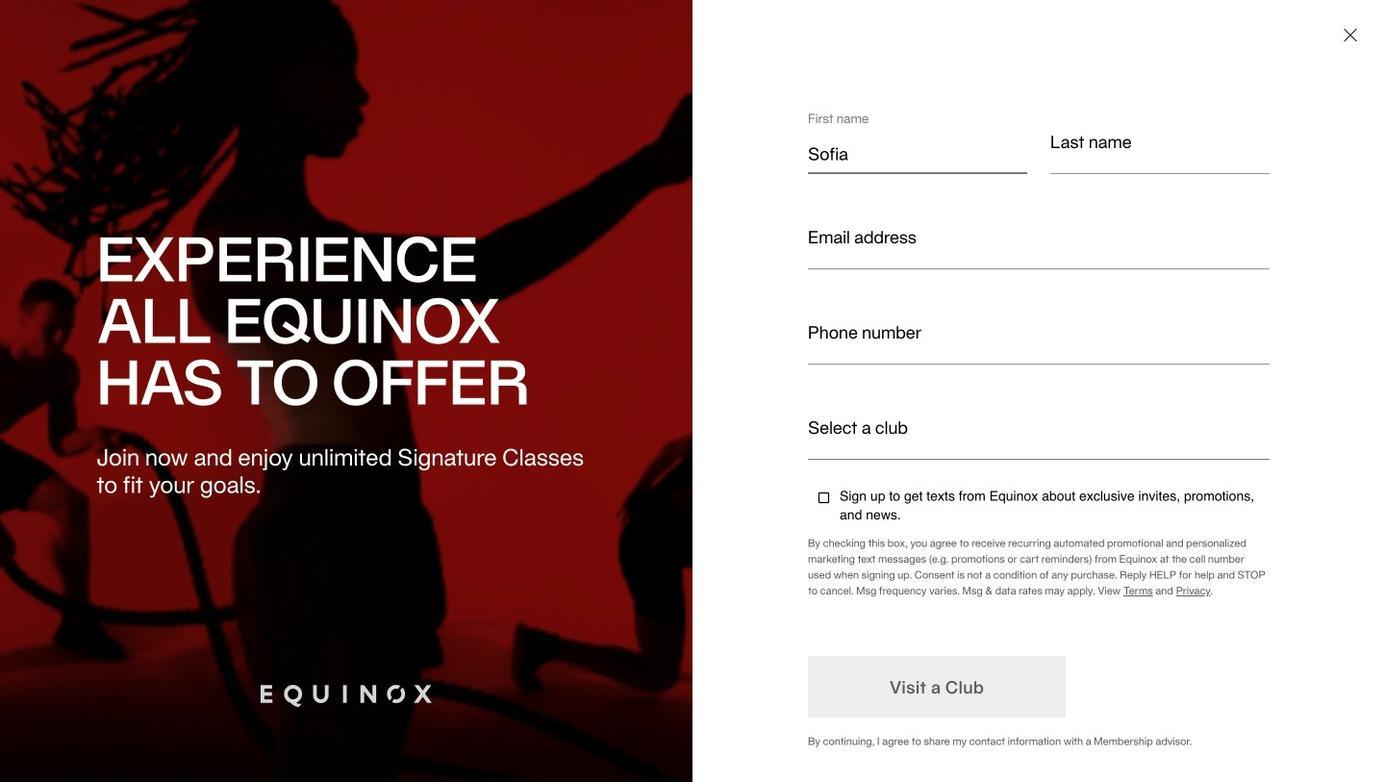 Task type: locate. For each thing, give the bounding box(es) containing it.
None text field
[[808, 141, 1027, 166], [1050, 141, 1270, 166], [808, 332, 1270, 357], [808, 141, 1027, 166], [1050, 141, 1270, 166], [808, 332, 1270, 357]]

experience the best at equinox image
[[0, 0, 693, 782]]

equinox wordmark image
[[261, 685, 432, 707]]

None email field
[[808, 237, 1270, 262]]



Task type: vqa. For each thing, say whether or not it's contained in the screenshot.
text box
yes



